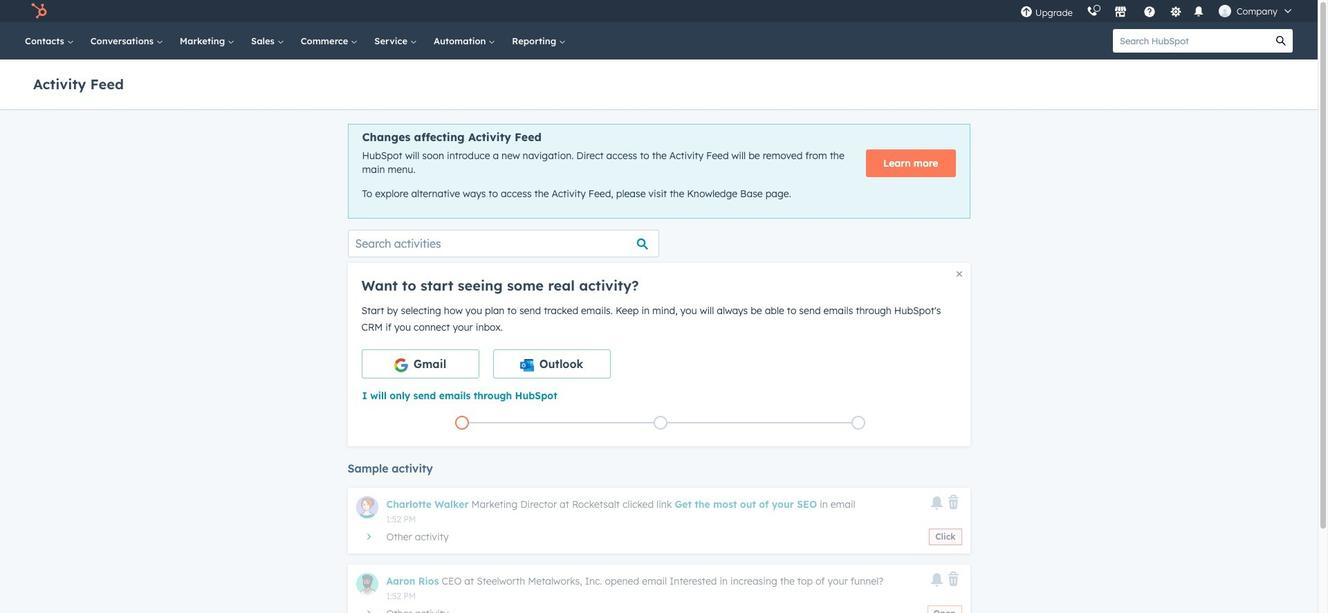 Task type: locate. For each thing, give the bounding box(es) containing it.
Search HubSpot search field
[[1113, 29, 1270, 53]]

None checkbox
[[493, 349, 611, 378]]

list
[[363, 413, 958, 432]]

None checkbox
[[362, 349, 479, 378]]

onboarding.steps.sendtrackedemailingmail.title image
[[657, 420, 664, 427]]

menu
[[1013, 0, 1301, 22]]

jacob simon image
[[1219, 5, 1231, 17]]



Task type: vqa. For each thing, say whether or not it's contained in the screenshot.
MARKETPLACES image
yes



Task type: describe. For each thing, give the bounding box(es) containing it.
onboarding.steps.finalstep.title image
[[855, 420, 862, 427]]

marketplaces image
[[1114, 6, 1127, 19]]

Search activities search field
[[348, 230, 659, 257]]

close image
[[957, 271, 962, 277]]



